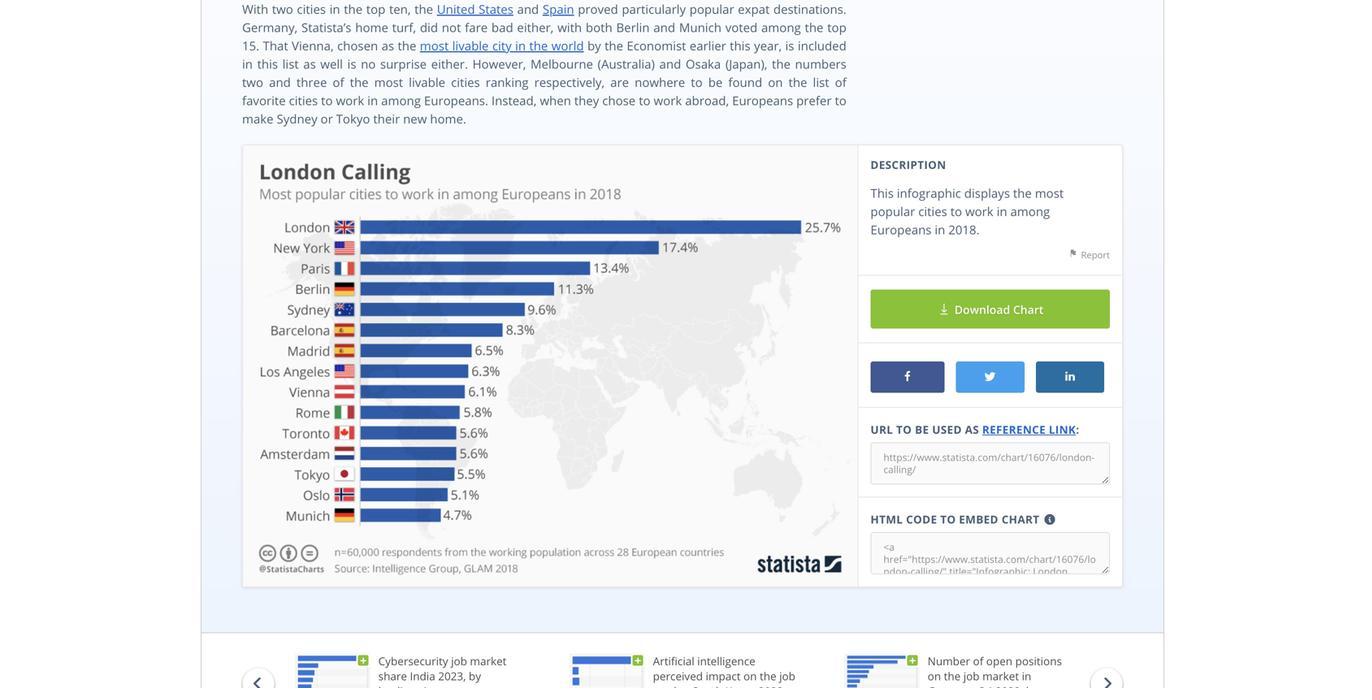 Task type: vqa. For each thing, say whether or not it's contained in the screenshot.
"U.S."
no



Task type: locate. For each thing, give the bounding box(es) containing it.
1 horizontal spatial europeans
[[871, 221, 932, 238]]

among inside proved particularly popular expat destinations. germany, statista's home turf, did not fare bad either, with both berlin and munich voted among the top 15. that vienna, chosen as the
[[761, 19, 801, 36]]

2022,
[[995, 684, 1023, 688]]

0 vertical spatial top
[[366, 1, 385, 17]]

the up the did
[[415, 1, 433, 17]]

download chart link
[[871, 290, 1110, 329]]

chart
[[1002, 512, 1040, 527]]

tokyo
[[336, 110, 370, 127]]

list
[[282, 56, 299, 72], [813, 74, 829, 91]]

2 horizontal spatial among
[[1010, 203, 1050, 220]]

+ left share
[[360, 653, 367, 669]]

job inside number of open positions on the job market in germany q4 2022,
[[963, 669, 980, 684]]

and inside proved particularly popular expat destinations. germany, statista's home turf, did not fare bad either, with both berlin and munich voted among the top 15. that vienna, chosen as the
[[653, 19, 675, 36]]

are
[[610, 74, 629, 91]]

0 vertical spatial be
[[708, 74, 723, 91]]

europeans inside the by the economist earlier this year, is included in this list as well is no surprise either. however, melbourne (australia) and osaka (japan), the numbers two and three of the most livable cities ranking respectively, are nowhere to be found on the list of favorite cities to work in among europeans. instead, when they chose to work abroad, europeans prefer to make sydney or tokyo their new home.
[[732, 92, 793, 109]]

by down the both
[[587, 37, 601, 54]]

is left 'no' on the left of page
[[347, 56, 356, 72]]

popular down this
[[871, 203, 915, 220]]

by inside cybersecurity job market share india 2023, by leading city
[[469, 669, 481, 684]]

popular up 'munich' on the top
[[690, 1, 734, 17]]

0 horizontal spatial as
[[303, 56, 316, 72]]

chosen
[[337, 37, 378, 54]]

most down the did
[[420, 37, 449, 54]]

0 horizontal spatial +
[[360, 653, 367, 669]]

of inside number of open positions on the job market in germany q4 2022,
[[973, 654, 983, 669]]

south
[[692, 684, 722, 688]]

europeans down this
[[871, 221, 932, 238]]

on for number of open positions on the job market in germany q4 2022, 
[[928, 669, 941, 684]]

2 horizontal spatial job
[[963, 669, 980, 684]]

report link
[[1068, 248, 1110, 261]]

to up 2018.
[[950, 203, 962, 220]]

list down numbers
[[813, 74, 829, 91]]

0 vertical spatial by
[[587, 37, 601, 54]]

livable down the either.
[[409, 74, 445, 91]]

1 + from the left
[[360, 653, 367, 669]]

market inside artificial intelligence perceived impact on the job market south korea 2023
[[653, 684, 690, 688]]

job right india
[[451, 654, 467, 669]]

15.
[[242, 37, 259, 54]]

share
[[378, 669, 407, 684]]

1 horizontal spatial two
[[272, 1, 293, 17]]

previous slide image
[[249, 676, 266, 688]]

work up tokyo
[[336, 92, 364, 109]]

the down 'no' on the left of page
[[350, 74, 369, 91]]

city
[[492, 37, 512, 54], [418, 684, 436, 688]]

1 horizontal spatial job
[[779, 669, 795, 684]]

0 vertical spatial most
[[420, 37, 449, 54]]

0 horizontal spatial be
[[708, 74, 723, 91]]

1 vertical spatial this
[[257, 56, 278, 72]]

chose
[[602, 92, 636, 109]]

europeans down found
[[732, 92, 793, 109]]

livable
[[452, 37, 489, 54], [409, 74, 445, 91]]

proved particularly popular expat destinations. germany, statista's home turf, did not fare bad either, with both berlin and munich voted among the top 15. that vienna, chosen as the
[[242, 1, 846, 54]]

1 horizontal spatial city
[[492, 37, 512, 54]]

new
[[403, 110, 427, 127]]

1 vertical spatial most
[[374, 74, 403, 91]]

impact
[[706, 669, 741, 684]]

on left q4
[[928, 669, 941, 684]]

2023,
[[438, 669, 466, 684]]

two inside the by the economist earlier this year, is included in this list as well is no surprise either. however, melbourne (australia) and osaka (japan), the numbers two and three of the most livable cities ranking respectively, are nowhere to be found on the list of favorite cities to work in among europeans. instead, when they chose to work abroad, europeans prefer to make sydney or tokyo their new home.
[[242, 74, 263, 91]]

1 vertical spatial city
[[418, 684, 436, 688]]

bad
[[491, 19, 513, 36]]

fare
[[465, 19, 488, 36]]

2 horizontal spatial on
[[928, 669, 941, 684]]

0 horizontal spatial top
[[366, 1, 385, 17]]

livable inside the by the economist earlier this year, is included in this list as well is no surprise either. however, melbourne (australia) and osaka (japan), the numbers two and three of the most livable cities ranking respectively, are nowhere to be found on the list of favorite cities to work in among europeans. instead, when they chose to work abroad, europeans prefer to make sydney or tokyo their new home.
[[409, 74, 445, 91]]

city down 'bad'
[[492, 37, 512, 54]]

0 horizontal spatial by
[[469, 669, 481, 684]]

HTML code to embed chart text field
[[871, 532, 1110, 575]]

cybersecurity job market share india 2023, by leading city image
[[295, 654, 370, 688]]

the right korea
[[760, 669, 776, 684]]

by the economist earlier this year, is included in this list as well is no surprise either. however, melbourne (australia) and osaka (japan), the numbers two and three of the most livable cities ranking respectively, are nowhere to be found on the list of favorite cities to work in among europeans. instead, when they chose to work abroad, europeans prefer to make sydney or tokyo their new home.
[[242, 37, 846, 127]]

1 vertical spatial top
[[827, 19, 846, 36]]

of
[[333, 74, 344, 91], [835, 74, 846, 91], [973, 654, 983, 669]]

job right korea
[[779, 669, 795, 684]]

on
[[768, 74, 783, 91], [743, 669, 757, 684], [928, 669, 941, 684]]

https://www.statista.com/chart/16076/london-calling/ text field
[[871, 442, 1110, 485]]

this down voted at the right top of the page
[[730, 37, 750, 54]]

this down that
[[257, 56, 278, 72]]

however,
[[472, 56, 526, 72]]

this
[[730, 37, 750, 54], [257, 56, 278, 72]]

0 vertical spatial among
[[761, 19, 801, 36]]

and up either,
[[517, 1, 539, 17]]

0 vertical spatial list
[[282, 56, 299, 72]]

0 horizontal spatial city
[[418, 684, 436, 688]]

0 vertical spatial europeans
[[732, 92, 793, 109]]

+ left 'artificial'
[[635, 653, 641, 669]]

the up '(australia)'
[[605, 37, 623, 54]]

1 horizontal spatial popular
[[871, 203, 915, 220]]

infographic: london calling | statista image
[[243, 145, 858, 583]]

as up three
[[303, 56, 316, 72]]

in
[[330, 1, 340, 17], [515, 37, 526, 54], [242, 56, 253, 72], [367, 92, 378, 109], [997, 203, 1007, 220], [935, 221, 945, 238], [1022, 669, 1031, 684]]

to right url at the right bottom of the page
[[896, 422, 912, 437]]

number of open positions on the job market in germany q4 2022, 
[[928, 654, 1062, 688]]

work down displays
[[965, 203, 993, 220]]

ranking
[[486, 74, 529, 91]]

cities down infographic
[[918, 203, 947, 220]]

on right found
[[768, 74, 783, 91]]

code
[[906, 512, 937, 527]]

(australia)
[[598, 56, 655, 72]]

1 horizontal spatial among
[[761, 19, 801, 36]]

top
[[366, 1, 385, 17], [827, 19, 846, 36]]

market inside number of open positions on the job market in germany q4 2022,
[[982, 669, 1019, 684]]

is right year,
[[785, 37, 794, 54]]

as right used
[[965, 422, 979, 437]]

3 + from the left
[[909, 653, 916, 669]]

1 vertical spatial two
[[242, 74, 263, 91]]

the right displays
[[1013, 185, 1032, 201]]

0 horizontal spatial this
[[257, 56, 278, 72]]

two up favorite
[[242, 74, 263, 91]]

this
[[871, 185, 894, 201]]

vienna,
[[292, 37, 334, 54]]

q4
[[978, 684, 992, 688]]

0 horizontal spatial job
[[451, 654, 467, 669]]

0 horizontal spatial popular
[[690, 1, 734, 17]]

2 horizontal spatial work
[[965, 203, 993, 220]]

1 vertical spatial by
[[469, 669, 481, 684]]

be up the abroad,
[[708, 74, 723, 91]]

0 horizontal spatial market
[[470, 654, 507, 669]]

1 vertical spatial europeans
[[871, 221, 932, 238]]

livable down fare
[[452, 37, 489, 54]]

on inside number of open positions on the job market in germany q4 2022,
[[928, 669, 941, 684]]

both
[[586, 19, 612, 36]]

+ for number of open positions on the job market in germany q4 2022, 
[[909, 653, 916, 669]]

1 vertical spatial popular
[[871, 203, 915, 220]]

the inside number of open positions on the job market in germany q4 2022,
[[944, 669, 961, 684]]

city left 2023,
[[418, 684, 436, 688]]

as up surprise
[[382, 37, 394, 54]]

2 horizontal spatial most
[[1035, 185, 1064, 201]]

1 vertical spatial as
[[303, 56, 316, 72]]

did
[[420, 19, 438, 36]]

expat
[[738, 1, 770, 17]]

url to be used as reference link :
[[871, 422, 1079, 437]]

1 vertical spatial be
[[915, 422, 929, 437]]

0 vertical spatial as
[[382, 37, 394, 54]]

description
[[871, 157, 946, 172]]

in right open
[[1022, 669, 1031, 684]]

two
[[272, 1, 293, 17], [242, 74, 263, 91]]

is
[[785, 37, 794, 54], [347, 56, 356, 72]]

0 horizontal spatial among
[[381, 92, 421, 109]]

favorite
[[242, 92, 286, 109]]

1 horizontal spatial on
[[768, 74, 783, 91]]

on left the 2023
[[743, 669, 757, 684]]

of down well
[[333, 74, 344, 91]]

artificial
[[653, 654, 694, 669]]

2 horizontal spatial of
[[973, 654, 983, 669]]

cities up statista's
[[297, 1, 326, 17]]

earlier
[[690, 37, 726, 54]]

+ left number
[[909, 653, 916, 669]]

1 horizontal spatial work
[[654, 92, 682, 109]]

2 + from the left
[[635, 653, 641, 669]]

top up home on the top of the page
[[366, 1, 385, 17]]

most
[[420, 37, 449, 54], [374, 74, 403, 91], [1035, 185, 1064, 201]]

the left q4
[[944, 669, 961, 684]]

cities inside this infographic displays the most popular cities to work in among europeans in 2018.
[[918, 203, 947, 220]]

spain link
[[543, 1, 574, 17]]

0 horizontal spatial two
[[242, 74, 263, 91]]

2 horizontal spatial +
[[909, 653, 916, 669]]

0 vertical spatial this
[[730, 37, 750, 54]]

+
[[360, 653, 367, 669], [635, 653, 641, 669], [909, 653, 916, 669]]

list down that
[[282, 56, 299, 72]]

job inside artificial intelligence perceived impact on the job market south korea 2023
[[779, 669, 795, 684]]

0 horizontal spatial livable
[[409, 74, 445, 91]]

1 horizontal spatial as
[[382, 37, 394, 54]]

1 horizontal spatial by
[[587, 37, 601, 54]]

by right 2023,
[[469, 669, 481, 684]]

job for number
[[963, 669, 980, 684]]

share on linkedin image
[[1062, 368, 1078, 384]]

html
[[871, 512, 903, 527]]

osaka
[[686, 56, 721, 72]]

of left open
[[973, 654, 983, 669]]

in up their
[[367, 92, 378, 109]]

top up included in the top right of the page
[[827, 19, 846, 36]]

2 vertical spatial most
[[1035, 185, 1064, 201]]

proved
[[578, 1, 618, 17]]

cybersecurity job market share india 2023, by leading city
[[378, 654, 507, 688]]

instead,
[[491, 92, 537, 109]]

0 horizontal spatial most
[[374, 74, 403, 91]]

(japan),
[[725, 56, 767, 72]]

with two cities in the top ten, the united states and spain
[[242, 1, 574, 17]]

be left used
[[915, 422, 929, 437]]

1 vertical spatial list
[[813, 74, 829, 91]]

2 vertical spatial as
[[965, 422, 979, 437]]

be
[[708, 74, 723, 91], [915, 422, 929, 437]]

1 horizontal spatial top
[[827, 19, 846, 36]]

to inside this infographic displays the most popular cities to work in among europeans in 2018.
[[950, 203, 962, 220]]

of down numbers
[[835, 74, 846, 91]]

when
[[540, 92, 571, 109]]

1 horizontal spatial this
[[730, 37, 750, 54]]

0 vertical spatial popular
[[690, 1, 734, 17]]

1 vertical spatial is
[[347, 56, 356, 72]]

respectively,
[[534, 74, 605, 91]]

most right displays
[[1035, 185, 1064, 201]]

0 horizontal spatial on
[[743, 669, 757, 684]]

to up "or"
[[321, 92, 333, 109]]

as inside the by the economist earlier this year, is included in this list as well is no surprise either. however, melbourne (australia) and osaka (japan), the numbers two and three of the most livable cities ranking respectively, are nowhere to be found on the list of favorite cities to work in among europeans. instead, when they chose to work abroad, europeans prefer to make sydney or tokyo their new home.
[[303, 56, 316, 72]]

1 horizontal spatial is
[[785, 37, 794, 54]]

cities up 'sydney'
[[289, 92, 318, 109]]

the down destinations. on the top right of page
[[805, 19, 823, 36]]

2 vertical spatial among
[[1010, 203, 1050, 220]]

among inside the by the economist earlier this year, is included in this list as well is no surprise either. however, melbourne (australia) and osaka (japan), the numbers two and three of the most livable cities ranking respectively, are nowhere to be found on the list of favorite cities to work in among europeans. instead, when they chose to work abroad, europeans prefer to make sydney or tokyo their new home.
[[381, 92, 421, 109]]

sydney
[[277, 110, 317, 127]]

two up germany,
[[272, 1, 293, 17]]

0 vertical spatial city
[[492, 37, 512, 54]]

artificial intelligence perceived impact on the job market south korea 2023 image
[[570, 654, 645, 688]]

0 horizontal spatial europeans
[[732, 92, 793, 109]]

share on twitter image
[[982, 368, 998, 384]]

among inside this infographic displays the most popular cities to work in among europeans in 2018.
[[1010, 203, 1050, 220]]

top inside proved particularly popular expat destinations. germany, statista's home turf, did not fare bad either, with both berlin and munich voted among the top 15. that vienna, chosen as the
[[827, 19, 846, 36]]

london calling element
[[242, 0, 1123, 592]]

1 vertical spatial among
[[381, 92, 421, 109]]

work down nowhere
[[654, 92, 682, 109]]

europeans inside this infographic displays the most popular cities to work in among europeans in 2018.
[[871, 221, 932, 238]]

1 horizontal spatial livable
[[452, 37, 489, 54]]

numbers
[[795, 56, 846, 72]]

displays
[[964, 185, 1010, 201]]

to
[[691, 74, 703, 91], [321, 92, 333, 109], [639, 92, 650, 109], [835, 92, 846, 109], [950, 203, 962, 220], [896, 422, 912, 437], [940, 512, 956, 527]]

1 horizontal spatial market
[[653, 684, 690, 688]]

in down displays
[[997, 203, 1007, 220]]

1 vertical spatial livable
[[409, 74, 445, 91]]

and up economist at top
[[653, 19, 675, 36]]

2 horizontal spatial market
[[982, 669, 1019, 684]]

most down surprise
[[374, 74, 403, 91]]

or
[[321, 110, 333, 127]]

on inside artificial intelligence perceived impact on the job market south korea 2023
[[743, 669, 757, 684]]

1 horizontal spatial +
[[635, 653, 641, 669]]

to right prefer
[[835, 92, 846, 109]]

either,
[[517, 19, 554, 36]]

market for artificial intelligence perceived impact on the job market south korea 2023
[[653, 684, 690, 688]]

be inside the by the economist earlier this year, is included in this list as well is no surprise either. however, melbourne (australia) and osaka (japan), the numbers two and three of the most livable cities ranking respectively, are nowhere to be found on the list of favorite cities to work in among europeans. instead, when they chose to work abroad, europeans prefer to make sydney or tokyo their new home.
[[708, 74, 723, 91]]

found
[[728, 74, 762, 91]]

job left open
[[963, 669, 980, 684]]

particularly
[[622, 1, 686, 17]]

0 vertical spatial livable
[[452, 37, 489, 54]]



Task type: describe. For each thing, give the bounding box(es) containing it.
home
[[355, 19, 388, 36]]

melbourne
[[531, 56, 593, 72]]

korea
[[725, 684, 755, 688]]

0 vertical spatial is
[[785, 37, 794, 54]]

as inside proved particularly popular expat destinations. germany, statista's home turf, did not fare bad either, with both berlin and munich voted among the top 15. that vienna, chosen as the
[[382, 37, 394, 54]]

popular inside proved particularly popular expat destinations. germany, statista's home turf, did not fare bad either, with both berlin and munich voted among the top 15. that vienna, chosen as the
[[690, 1, 734, 17]]

further related statistics region
[[242, 650, 1123, 688]]

most inside this infographic displays the most popular cities to work in among europeans in 2018.
[[1035, 185, 1064, 201]]

their
[[373, 110, 400, 127]]

surprise
[[380, 56, 427, 72]]

this infographic displays the most popular cities to work in among europeans in 2018.
[[871, 185, 1064, 238]]

leading
[[378, 684, 416, 688]]

used
[[932, 422, 962, 437]]

either.
[[431, 56, 468, 72]]

reference link link
[[982, 422, 1076, 437]]

no
[[361, 56, 376, 72]]

job for artificial
[[779, 669, 795, 684]]

the inside this infographic displays the most popular cities to work in among europeans in 2018.
[[1013, 185, 1032, 201]]

popular inside this infographic displays the most popular cities to work in among europeans in 2018.
[[871, 203, 915, 220]]

positions
[[1015, 654, 1062, 669]]

the up prefer
[[789, 74, 807, 91]]

states
[[479, 1, 513, 17]]

1 horizontal spatial be
[[915, 422, 929, 437]]

city inside london calling element
[[492, 37, 512, 54]]

cybersecurity
[[378, 654, 448, 669]]

share on facebook image
[[899, 368, 916, 384]]

world
[[551, 37, 584, 54]]

berlin
[[616, 19, 650, 36]]

germany
[[928, 684, 975, 688]]

the down either,
[[529, 37, 548, 54]]

make
[[242, 110, 273, 127]]

download chart
[[952, 302, 1043, 317]]

0 horizontal spatial is
[[347, 56, 356, 72]]

work inside this infographic displays the most popular cities to work in among europeans in 2018.
[[965, 203, 993, 220]]

market inside cybersecurity job market share india 2023, by leading city
[[470, 654, 507, 669]]

to down nowhere
[[639, 92, 650, 109]]

well
[[320, 56, 343, 72]]

to right "code"
[[940, 512, 956, 527]]

most livable city in the world link
[[420, 37, 584, 54]]

report
[[1079, 249, 1110, 261]]

infographic
[[897, 185, 961, 201]]

they
[[574, 92, 599, 109]]

embed
[[959, 512, 998, 527]]

the down year,
[[772, 56, 791, 72]]

statista's
[[301, 19, 351, 36]]

turf,
[[392, 19, 416, 36]]

+ for cybersecurity job market share india 2023, by leading city
[[360, 653, 367, 669]]

united
[[437, 1, 475, 17]]

artificial intelligence perceived impact on the job market south korea 2023
[[653, 654, 795, 688]]

download
[[955, 302, 1010, 317]]

on inside the by the economist earlier this year, is included in this list as well is no surprise either. however, melbourne (australia) and osaka (japan), the numbers two and three of the most livable cities ranking respectively, are nowhere to be found on the list of favorite cities to work in among europeans. instead, when they chose to work abroad, europeans prefer to make sydney or tokyo their new home.
[[768, 74, 783, 91]]

1 horizontal spatial of
[[835, 74, 846, 91]]

voted
[[725, 19, 757, 36]]

india
[[410, 669, 435, 684]]

html code to embed chart
[[871, 512, 1040, 527]]

number of open positions on the job market in germany q4 2022, by industry image
[[844, 654, 920, 688]]

year,
[[754, 37, 782, 54]]

destinations.
[[773, 1, 846, 17]]

the down turf,
[[398, 37, 416, 54]]

in inside number of open positions on the job market in germany q4 2022,
[[1022, 669, 1031, 684]]

most inside the by the economist earlier this year, is included in this list as well is no surprise either. however, melbourne (australia) and osaka (japan), the numbers two and three of the most livable cities ranking respectively, are nowhere to be found on the list of favorite cities to work in among europeans. instead, when they chose to work abroad, europeans prefer to make sydney or tokyo their new home.
[[374, 74, 403, 91]]

by inside the by the economist earlier this year, is included in this list as well is no surprise either. however, melbourne (australia) and osaka (japan), the numbers two and three of the most livable cities ranking respectively, are nowhere to be found on the list of favorite cities to work in among europeans. instead, when they chose to work abroad, europeans prefer to make sydney or tokyo their new home.
[[587, 37, 601, 54]]

united states link
[[437, 1, 513, 17]]

included
[[798, 37, 846, 54]]

0 horizontal spatial of
[[333, 74, 344, 91]]

chart
[[1013, 302, 1043, 317]]

spain
[[543, 1, 574, 17]]

market for number of open positions on the job market in germany q4 2022, 
[[982, 669, 1019, 684]]

url
[[871, 422, 893, 437]]

link
[[1049, 422, 1076, 437]]

1 horizontal spatial list
[[813, 74, 829, 91]]

city inside cybersecurity job market share india 2023, by leading city
[[418, 684, 436, 688]]

and up nowhere
[[659, 56, 681, 72]]

0 horizontal spatial work
[[336, 92, 364, 109]]

open
[[986, 654, 1012, 669]]

next slide image
[[1099, 676, 1116, 688]]

with
[[558, 19, 582, 36]]

1 horizontal spatial most
[[420, 37, 449, 54]]

the inside artificial intelligence perceived impact on the job market south korea 2023
[[760, 669, 776, 684]]

job inside cybersecurity job market share india 2023, by leading city
[[451, 654, 467, 669]]

prefer
[[796, 92, 832, 109]]

perceived
[[653, 669, 703, 684]]

+ for artificial intelligence perceived impact on the job market south korea 2023
[[635, 653, 641, 669]]

0 vertical spatial two
[[272, 1, 293, 17]]

most livable city in the world
[[420, 37, 584, 54]]

not
[[442, 19, 461, 36]]

in up statista's
[[330, 1, 340, 17]]

home.
[[430, 110, 466, 127]]

0 horizontal spatial list
[[282, 56, 299, 72]]

nowhere
[[635, 74, 685, 91]]

ten,
[[389, 1, 411, 17]]

germany,
[[242, 19, 298, 36]]

abroad,
[[685, 92, 729, 109]]

on for artificial intelligence perceived impact on the job market south korea 2023
[[743, 669, 757, 684]]

2023
[[758, 684, 783, 688]]

the up home on the top of the page
[[344, 1, 363, 17]]

three
[[296, 74, 327, 91]]

and up favorite
[[269, 74, 291, 91]]

that
[[263, 37, 288, 54]]

to down the osaka
[[691, 74, 703, 91]]

europeans.
[[424, 92, 488, 109]]

2 horizontal spatial as
[[965, 422, 979, 437]]

munich
[[679, 19, 721, 36]]

in down 15.
[[242, 56, 253, 72]]

cities up europeans.
[[451, 74, 480, 91]]

intelligence
[[697, 654, 755, 669]]

in left 2018.
[[935, 221, 945, 238]]

in down either,
[[515, 37, 526, 54]]



